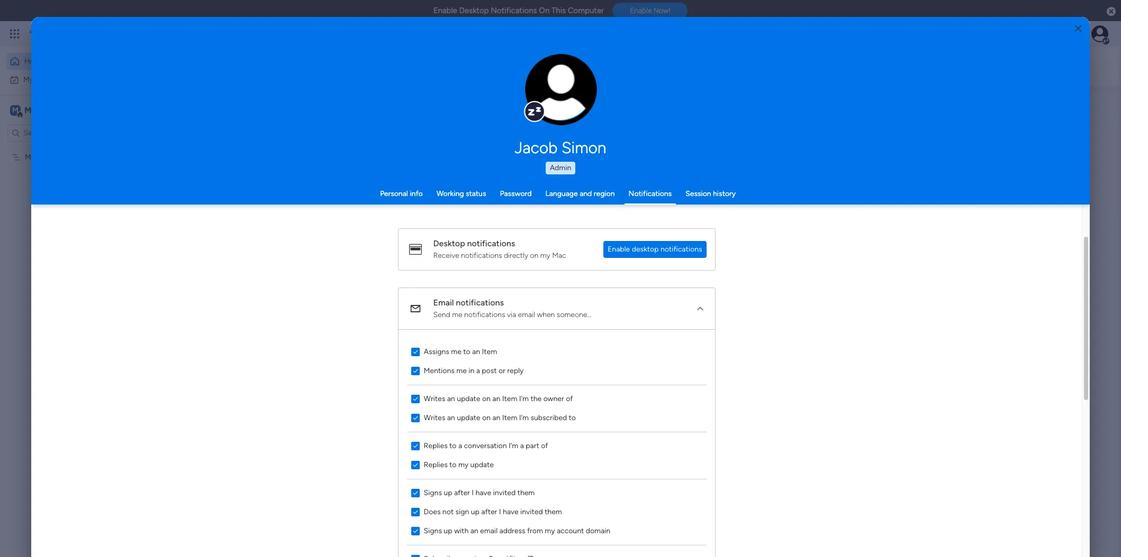 Task type: locate. For each thing, give the bounding box(es) containing it.
0 vertical spatial my
[[540, 251, 550, 260]]

2 vertical spatial up
[[444, 527, 452, 536]]

up left with
[[444, 527, 452, 536]]

item down writes an update on an item i'm the owner of
[[502, 414, 517, 423]]

on inside the desktop notifications receive notifications directly on my mac
[[530, 251, 538, 260]]

language and region link
[[545, 189, 615, 198]]

enable now!
[[630, 6, 670, 15]]

2 vertical spatial update
[[470, 461, 494, 470]]

an down mentions
[[447, 395, 455, 404]]

replies
[[424, 442, 448, 451], [424, 461, 448, 470]]

invited
[[493, 489, 516, 498], [520, 508, 543, 517]]

working status
[[436, 189, 486, 198]]

email down does not sign up after i have invited them
[[480, 527, 498, 536]]

change profile picture
[[538, 96, 583, 112]]

via
[[507, 310, 516, 319]]

1 horizontal spatial invited
[[520, 508, 543, 517]]

an
[[472, 347, 480, 356], [447, 395, 455, 404], [492, 395, 500, 404], [447, 414, 455, 423], [492, 414, 500, 423], [470, 527, 478, 536]]

admin
[[550, 164, 571, 173]]

after up 'sign'
[[454, 489, 470, 498]]

1 vertical spatial have
[[503, 508, 518, 517]]

session history link
[[685, 189, 736, 198]]

enable for enable desktop notifications on this computer
[[433, 6, 457, 15]]

notifications right region
[[629, 189, 672, 198]]

notifications right desktop
[[660, 245, 702, 254]]

or
[[499, 367, 505, 376]]

0 vertical spatial my
[[23, 75, 33, 84]]

1 vertical spatial desktop
[[433, 238, 465, 248]]

notifications link
[[629, 189, 672, 198]]

up up not
[[444, 489, 452, 498]]

1 vertical spatial and
[[363, 362, 377, 372]]

0 vertical spatial email
[[518, 310, 535, 319]]

enable for enable now!
[[630, 6, 652, 15]]

a
[[476, 367, 480, 376], [458, 442, 462, 451], [520, 442, 524, 451]]

directly
[[504, 251, 528, 260]]

2 vertical spatial i'm
[[509, 442, 518, 451]]

enable desktop notifications
[[608, 245, 702, 254]]

0 vertical spatial them
[[517, 489, 535, 498]]

i'm
[[519, 395, 529, 404], [519, 414, 529, 423], [509, 442, 518, 451]]

notifications inside button
[[660, 245, 702, 254]]

desktop inside the desktop notifications receive notifications directly on my mac
[[433, 238, 465, 248]]

1 vertical spatial update
[[457, 414, 480, 423]]

assigns
[[424, 347, 449, 356]]

have
[[476, 489, 491, 498], [503, 508, 518, 517]]

0 horizontal spatial notifications
[[491, 6, 537, 15]]

session
[[685, 189, 711, 198]]

my left work
[[23, 75, 33, 84]]

signs up does
[[424, 489, 442, 498]]

invite
[[275, 362, 297, 372]]

have up the address at the left bottom of the page
[[503, 508, 518, 517]]

mac
[[552, 251, 566, 260]]

replies up does
[[424, 461, 448, 470]]

account
[[557, 527, 584, 536]]

1 vertical spatial on
[[482, 395, 491, 404]]

address
[[499, 527, 525, 536]]

language
[[545, 189, 578, 198]]

1 image
[[966, 22, 976, 34]]

0 vertical spatial on
[[530, 251, 538, 260]]

notifications up directly
[[467, 238, 515, 248]]

signs for signs up after i have invited them
[[424, 489, 442, 498]]

1 horizontal spatial i
[[499, 508, 501, 517]]

1 vertical spatial item
[[502, 395, 517, 404]]

item up 'post'
[[482, 347, 497, 356]]

personal
[[380, 189, 408, 198]]

me right assigns
[[451, 347, 461, 356]]

i'm left subscribed
[[519, 414, 529, 423]]

assigns me to an item
[[424, 347, 497, 356]]

1 replies from the top
[[424, 442, 448, 451]]

to
[[463, 347, 470, 356], [569, 414, 576, 423], [449, 442, 456, 451], [449, 461, 456, 470]]

domain
[[586, 527, 610, 536]]

1 vertical spatial email
[[480, 527, 498, 536]]

signs down does
[[424, 527, 442, 536]]

my inside list box
[[25, 153, 35, 162]]

my for my work
[[23, 75, 33, 84]]

1 vertical spatial i'm
[[519, 414, 529, 423]]

1 horizontal spatial notifications
[[629, 189, 672, 198]]

i up the address at the left bottom of the page
[[499, 508, 501, 517]]

of right the "part"
[[541, 442, 548, 451]]

have up does not sign up after i have invited them
[[476, 489, 491, 498]]

status
[[466, 189, 486, 198]]

my left the board
[[25, 153, 35, 162]]

desktop notifications receive notifications directly on my mac
[[433, 238, 566, 260]]

2 writes from the top
[[424, 414, 445, 423]]

notifications
[[467, 238, 515, 248], [660, 245, 702, 254], [461, 251, 502, 260], [456, 298, 504, 308], [464, 310, 505, 319]]

1 vertical spatial me
[[451, 347, 461, 356]]

on
[[530, 251, 538, 260], [482, 395, 491, 404], [482, 414, 491, 423]]

on right directly
[[530, 251, 538, 260]]

collaborating
[[399, 362, 449, 372]]

1 horizontal spatial after
[[481, 508, 497, 517]]

writes
[[424, 395, 445, 404], [424, 414, 445, 423]]

1 vertical spatial i
[[499, 508, 501, 517]]

update
[[457, 395, 480, 404], [457, 414, 480, 423], [470, 461, 494, 470]]

1 vertical spatial signs
[[424, 527, 442, 536]]

update down in
[[457, 395, 480, 404]]

i'm left the the
[[519, 395, 529, 404]]

jacob simon button
[[415, 139, 706, 158]]

enable inside enable now! button
[[630, 6, 652, 15]]

up right 'sign'
[[471, 508, 479, 517]]

an up the replies to a conversation i'm a part of
[[447, 414, 455, 423]]

0 vertical spatial writes
[[424, 395, 445, 404]]

a up replies to my update
[[458, 442, 462, 451]]

email inside email notifications send me notifications via email when someone...
[[518, 310, 535, 319]]

after down signs up after i have invited them
[[481, 508, 497, 517]]

item up the writes an update on an item i'm subscribed to
[[502, 395, 517, 404]]

1 vertical spatial writes
[[424, 414, 445, 423]]

work
[[35, 75, 51, 84]]

notifications left on in the left top of the page
[[491, 6, 537, 15]]

0 vertical spatial update
[[457, 395, 480, 404]]

and left region
[[580, 189, 592, 198]]

2 vertical spatial item
[[502, 414, 517, 423]]

update up conversation
[[457, 414, 480, 423]]

i up does not sign up after i have invited them
[[472, 489, 474, 498]]

signs for signs up with an email address from my account domain
[[424, 527, 442, 536]]

my inside button
[[23, 75, 33, 84]]

invited up 'from'
[[520, 508, 543, 517]]

info
[[410, 189, 423, 198]]

to right subscribed
[[569, 414, 576, 423]]

me inside email notifications send me notifications via email when someone...
[[452, 310, 462, 319]]

after
[[454, 489, 470, 498], [481, 508, 497, 517]]

enable inside enable desktop notifications button
[[608, 245, 630, 254]]

0 horizontal spatial invited
[[493, 489, 516, 498]]

0 vertical spatial signs
[[424, 489, 442, 498]]

0 horizontal spatial i
[[472, 489, 474, 498]]

does not sign up after i have invited them
[[424, 508, 562, 517]]

0 horizontal spatial have
[[476, 489, 491, 498]]

0 horizontal spatial and
[[363, 362, 377, 372]]

0 vertical spatial of
[[566, 395, 573, 404]]

signs
[[424, 489, 442, 498], [424, 527, 442, 536]]

0 vertical spatial me
[[452, 310, 462, 319]]

an up the mentions me in a post or reply
[[472, 347, 480, 356]]

1 horizontal spatial and
[[580, 189, 592, 198]]

a left the "part"
[[520, 442, 524, 451]]

0 vertical spatial up
[[444, 489, 452, 498]]

on down writes an update on an item i'm the owner of
[[482, 414, 491, 423]]

2 signs from the top
[[424, 527, 442, 536]]

main workspace
[[24, 105, 87, 115]]

Search in workspace field
[[22, 127, 88, 139]]

1 writes from the top
[[424, 395, 445, 404]]

my right 'from'
[[545, 527, 555, 536]]

replies up replies to my update
[[424, 442, 448, 451]]

my inside the desktop notifications receive notifications directly on my mac
[[540, 251, 550, 260]]

and
[[580, 189, 592, 198], [363, 362, 377, 372]]

email
[[433, 298, 454, 308]]

1 horizontal spatial have
[[503, 508, 518, 517]]

1 signs from the top
[[424, 489, 442, 498]]

option
[[0, 148, 135, 150]]

0 horizontal spatial of
[[541, 442, 548, 451]]

0 horizontal spatial after
[[454, 489, 470, 498]]

notifications left directly
[[461, 251, 502, 260]]

1 vertical spatial my
[[458, 461, 468, 470]]

my
[[540, 251, 550, 260], [458, 461, 468, 470], [545, 527, 555, 536]]

enable now! button
[[612, 3, 688, 19]]

up for after
[[444, 489, 452, 498]]

desktop
[[632, 245, 659, 254]]

desktop
[[459, 6, 489, 15], [433, 238, 465, 248]]

profile
[[564, 96, 583, 103]]

me left in
[[456, 367, 467, 376]]

my work button
[[6, 71, 114, 88]]

them up account
[[545, 508, 562, 517]]

jacob
[[515, 139, 558, 158]]

email notifications send me notifications via email when someone...
[[433, 298, 591, 319]]

0 vertical spatial replies
[[424, 442, 448, 451]]

invited up does not sign up after i have invited them
[[493, 489, 516, 498]]

email right via
[[518, 310, 535, 319]]

writes for writes an update on an item i'm the owner of
[[424, 395, 445, 404]]

of right owner
[[566, 395, 573, 404]]

2 vertical spatial my
[[545, 527, 555, 536]]

1 vertical spatial them
[[545, 508, 562, 517]]

workspace
[[45, 105, 87, 115]]

them
[[517, 489, 535, 498], [545, 508, 562, 517]]

an right with
[[470, 527, 478, 536]]

1 vertical spatial replies
[[424, 461, 448, 470]]

this
[[551, 6, 566, 15]]

my left mac on the top of the page
[[540, 251, 550, 260]]

to up replies to my update
[[449, 442, 456, 451]]

me right send
[[452, 310, 462, 319]]

2 horizontal spatial a
[[520, 442, 524, 451]]

of
[[566, 395, 573, 404], [541, 442, 548, 451]]

and left start
[[363, 362, 377, 372]]

your
[[299, 362, 316, 372]]

0 vertical spatial i'm
[[519, 395, 529, 404]]

invite your teammates and start collaborating
[[275, 362, 449, 372]]

1 horizontal spatial email
[[518, 310, 535, 319]]

my down conversation
[[458, 461, 468, 470]]

i
[[472, 489, 474, 498], [499, 508, 501, 517]]

replies for replies to my update
[[424, 461, 448, 470]]

me for mentions
[[456, 367, 467, 376]]

email
[[518, 310, 535, 319], [480, 527, 498, 536]]

update down conversation
[[470, 461, 494, 470]]

0 vertical spatial desktop
[[459, 6, 489, 15]]

a right in
[[476, 367, 480, 376]]

2 vertical spatial me
[[456, 367, 467, 376]]

2 replies from the top
[[424, 461, 448, 470]]

them up does not sign up after i have invited them
[[517, 489, 535, 498]]

enable
[[433, 6, 457, 15], [630, 6, 652, 15], [608, 245, 630, 254]]

picture
[[550, 105, 572, 112]]

me
[[452, 310, 462, 319], [451, 347, 461, 356], [456, 367, 467, 376]]

2 vertical spatial on
[[482, 414, 491, 423]]

item
[[482, 347, 497, 356], [502, 395, 517, 404], [502, 414, 517, 423]]

me for assigns
[[451, 347, 461, 356]]

notifications
[[491, 6, 537, 15], [629, 189, 672, 198]]

i'm left the "part"
[[509, 442, 518, 451]]

my
[[23, 75, 33, 84], [25, 153, 35, 162]]

1 vertical spatial my
[[25, 153, 35, 162]]

on up the writes an update on an item i'm subscribed to
[[482, 395, 491, 404]]

writes for writes an update on an item i'm subscribed to
[[424, 414, 445, 423]]

0 vertical spatial notifications
[[491, 6, 537, 15]]

0 horizontal spatial them
[[517, 489, 535, 498]]

region
[[398, 330, 715, 558]]

workspace image
[[10, 105, 21, 116]]



Task type: vqa. For each thing, say whether or not it's contained in the screenshot.
To
yes



Task type: describe. For each thing, give the bounding box(es) containing it.
signs up with an email address from my account domain
[[424, 527, 610, 536]]

working status link
[[436, 189, 486, 198]]

now!
[[654, 6, 670, 15]]

password
[[500, 189, 532, 198]]

send
[[433, 310, 450, 319]]

personal info
[[380, 189, 423, 198]]

change profile picture button
[[525, 54, 597, 126]]

not
[[442, 508, 454, 517]]

session history
[[685, 189, 736, 198]]

change
[[538, 96, 562, 103]]

0 horizontal spatial email
[[480, 527, 498, 536]]

notifications left via
[[464, 310, 505, 319]]

0 vertical spatial invited
[[493, 489, 516, 498]]

sign
[[455, 508, 469, 517]]

notifications right 'email'
[[456, 298, 504, 308]]

up for with
[[444, 527, 452, 536]]

dapulse close image
[[1107, 6, 1116, 17]]

when
[[537, 310, 555, 319]]

personal info link
[[380, 189, 423, 198]]

my work
[[23, 75, 51, 84]]

password link
[[500, 189, 532, 198]]

history
[[713, 189, 736, 198]]

item for the
[[502, 395, 517, 404]]

enable for enable desktop notifications
[[608, 245, 630, 254]]

my for my board
[[25, 153, 35, 162]]

an up the writes an update on an item i'm subscribed to
[[492, 395, 500, 404]]

mentions
[[424, 367, 455, 376]]

1 horizontal spatial of
[[566, 395, 573, 404]]

board
[[37, 153, 56, 162]]

from
[[527, 527, 543, 536]]

someone...
[[557, 310, 591, 319]]

0 vertical spatial have
[[476, 489, 491, 498]]

1 horizontal spatial a
[[476, 367, 480, 376]]

0 vertical spatial i
[[472, 489, 474, 498]]

enable desktop notifications on this computer
[[433, 6, 604, 15]]

home
[[24, 57, 45, 66]]

simon
[[562, 139, 606, 158]]

region
[[594, 189, 615, 198]]

teammates
[[318, 362, 361, 372]]

signs up after i have invited them
[[424, 489, 535, 498]]

conversation
[[464, 442, 507, 451]]

jacob simon image
[[1091, 25, 1108, 42]]

0 vertical spatial and
[[580, 189, 592, 198]]

on for the
[[482, 395, 491, 404]]

i'm for the
[[519, 395, 529, 404]]

1 vertical spatial invited
[[520, 508, 543, 517]]

computer
[[568, 6, 604, 15]]

on for subscribed
[[482, 414, 491, 423]]

the
[[531, 395, 542, 404]]

m
[[12, 106, 18, 115]]

0 vertical spatial item
[[482, 347, 497, 356]]

1 vertical spatial notifications
[[629, 189, 672, 198]]

1 horizontal spatial them
[[545, 508, 562, 517]]

in
[[469, 367, 474, 376]]

working
[[436, 189, 464, 198]]

0 vertical spatial after
[[454, 489, 470, 498]]

receive
[[433, 251, 459, 260]]

post
[[482, 367, 497, 376]]

to up in
[[463, 347, 470, 356]]

an down writes an update on an item i'm the owner of
[[492, 414, 500, 423]]

start
[[379, 362, 397, 372]]

replies for replies to a conversation i'm a part of
[[424, 442, 448, 451]]

workspace selection element
[[10, 104, 88, 118]]

item for subscribed
[[502, 414, 517, 423]]

on
[[539, 6, 550, 15]]

close image
[[1075, 25, 1081, 33]]

does
[[424, 508, 441, 517]]

replies to my update
[[424, 461, 494, 470]]

my board list box
[[0, 146, 135, 309]]

0 horizontal spatial a
[[458, 442, 462, 451]]

mentions me in a post or reply
[[424, 367, 524, 376]]

home button
[[6, 53, 114, 70]]

1 vertical spatial after
[[481, 508, 497, 517]]

to down the replies to a conversation i'm a part of
[[449, 461, 456, 470]]

region containing assigns me to an item
[[398, 330, 715, 558]]

i'm for subscribed
[[519, 414, 529, 423]]

my board
[[25, 153, 56, 162]]

writes an update on an item i'm subscribed to
[[424, 414, 576, 423]]

main
[[24, 105, 43, 115]]

1 vertical spatial up
[[471, 508, 479, 517]]

with
[[454, 527, 469, 536]]

reply
[[507, 367, 524, 376]]

owner
[[543, 395, 564, 404]]

part
[[526, 442, 539, 451]]

1 vertical spatial of
[[541, 442, 548, 451]]

language and region
[[545, 189, 615, 198]]

replies to a conversation i'm a part of
[[424, 442, 548, 451]]

jacob simon
[[515, 139, 606, 158]]

enable desktop notifications button
[[603, 241, 706, 258]]

update for writes an update on an item i'm the owner of
[[457, 395, 480, 404]]

writes an update on an item i'm the owner of
[[424, 395, 573, 404]]

subscribed
[[531, 414, 567, 423]]

update for writes an update on an item i'm subscribed to
[[457, 414, 480, 423]]

select product image
[[10, 29, 20, 39]]



